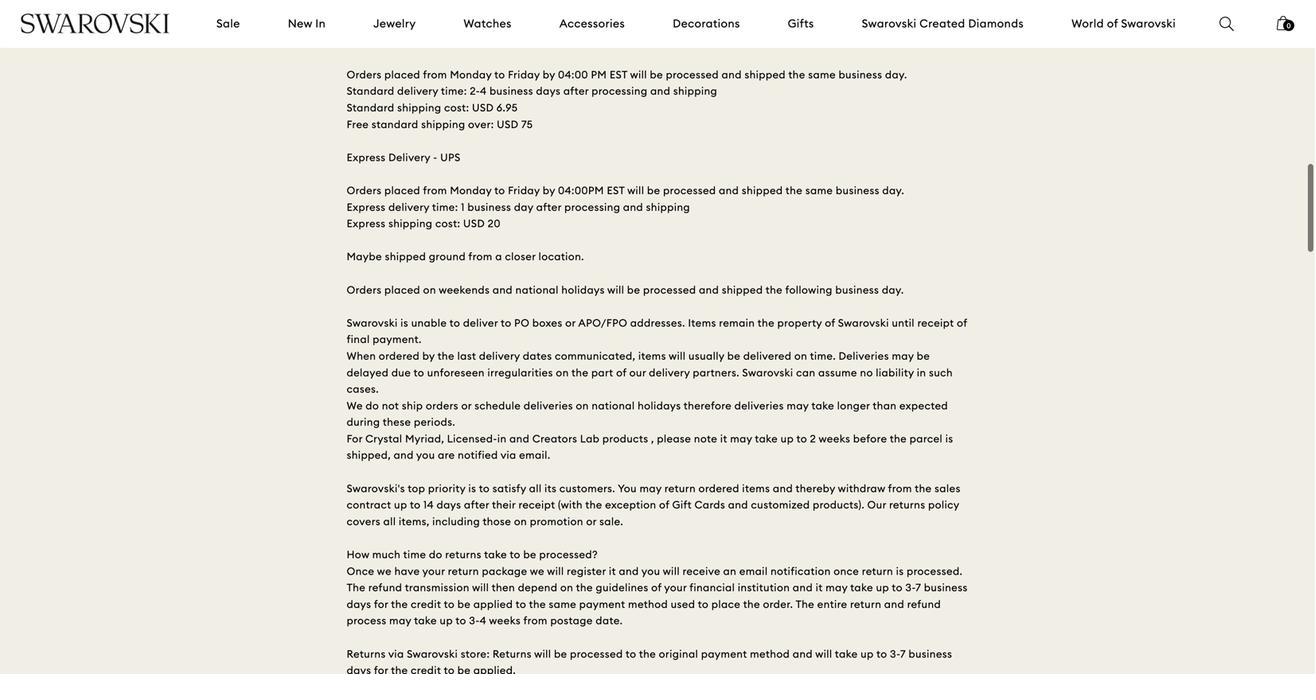 Task type: describe. For each thing, give the bounding box(es) containing it.
day. inside orders placed from monday to friday by 04:00pm est will be processed and shipped the same business day. express delivery time: 1 business day after processing and shipping express shipping cost: usd 20
[[883, 184, 905, 197]]

monday for business
[[450, 184, 492, 197]]

2 express from the top
[[347, 200, 386, 214]]

processed?
[[539, 548, 598, 561]]

monday for 2-
[[450, 68, 492, 81]]

2 horizontal spatial 3-
[[906, 581, 916, 594]]

than
[[873, 399, 897, 412]]

gift
[[672, 499, 692, 512]]

1 vertical spatial it
[[609, 565, 616, 578]]

financial
[[690, 581, 735, 594]]

shipped,
[[347, 449, 391, 462]]

1
[[461, 200, 465, 214]]

swarovski left created
[[862, 16, 917, 31]]

or inside swarovski's top priority is to satisfy all its customers. you may return ordered items and thereby withdraw from the sales contract up to 14 days after their receipt (with the exception of gift cards and customized products). our returns policy covers all items, including those on promotion or sale.
[[586, 515, 597, 528]]

an
[[723, 565, 737, 578]]

cards
[[695, 499, 725, 512]]

licensed-
[[447, 432, 497, 445]]

may down can
[[787, 399, 809, 412]]

longer
[[837, 399, 870, 412]]

1 vertical spatial usd
[[497, 118, 519, 131]]

receipt inside swarovski's top priority is to satisfy all its customers. you may return ordered items and thereby withdraw from the sales contract up to 14 days after their receipt (with the exception of gift cards and customized products). our returns policy covers all items, including those on promotion or sale.
[[519, 499, 555, 512]]

via inside swarovski is unable to deliver to po boxes or apo/fpo addresses. items remain the property of swarovski until receipt of final payment. when ordered by the last delivery dates communicated, items will usually be delivered on time. deliveries may be delayed due to unforeseen irregularities on the part of our delivery partners. swarovski can assume no liability in such cases. we do not ship orders or schedule deliveries on national holidays therefore deliveries may take longer than expected during these periods. for crystal myriad, licensed-in and creators lab products , please note it may take up to 2 weeks before the parcel is shipped, and you are notified via email.
[[501, 449, 516, 462]]

is right parcel
[[946, 432, 953, 445]]

after inside orders placed from monday to friday by 04:00pm est will be processed and shipped the same business day. express delivery time: 1 business day after processing and shipping express shipping cost: usd 20
[[536, 200, 562, 214]]

0 horizontal spatial or
[[461, 399, 472, 412]]

take left 2
[[755, 432, 778, 445]]

ups for standard delivery - ups
[[449, 35, 470, 48]]

0 horizontal spatial 3-
[[469, 614, 480, 628]]

priority
[[428, 482, 466, 495]]

will up apo/fpo
[[608, 283, 624, 296]]

0 horizontal spatial refund
[[368, 581, 402, 594]]

covers
[[347, 515, 381, 528]]

delivery inside orders placed from monday to friday by 04:00pm est will be processed and shipped the same business day. express delivery time: 1 business day after processing and shipping express shipping cost: usd 20
[[389, 200, 430, 214]]

products
[[603, 432, 649, 445]]

0
[[1287, 21, 1291, 30]]

standard delivery - ups
[[347, 35, 470, 48]]

delivered
[[743, 350, 792, 363]]

swarovski up deliveries
[[838, 316, 889, 330]]

cost: inside orders placed from monday to friday by 04:00 pm est will be processed and shipped the same business day. standard delivery time: 2-4 business days after processing and shipping standard shipping cost: usd 6.95 free standard shipping over: usd 75
[[444, 101, 469, 114]]

time.
[[810, 350, 836, 363]]

email.
[[519, 449, 551, 462]]

creators
[[532, 432, 577, 445]]

is up payment.
[[401, 316, 409, 330]]

promotion
[[530, 515, 583, 528]]

7 inside returns via swarovski store: returns will be processed to the original payment method and will take up to 3-7 business days for the credit to be applied.
[[900, 648, 906, 661]]

swarovski down delivered
[[742, 366, 793, 379]]

to inside orders placed from monday to friday by 04:00 pm est will be processed and shipped the same business day. standard delivery time: 2-4 business days after processing and shipping standard shipping cost: usd 6.95 free standard shipping over: usd 75
[[494, 68, 505, 81]]

accessories
[[560, 16, 625, 31]]

created
[[920, 16, 965, 31]]

shipped inside orders placed from monday to friday by 04:00pm est will be processed and shipped the same business day. express delivery time: 1 business day after processing and shipping express shipping cost: usd 20
[[742, 184, 783, 197]]

of left our
[[616, 366, 627, 379]]

0 vertical spatial holidays
[[562, 283, 605, 296]]

be inside orders placed from monday to friday by 04:00pm est will be processed and shipped the same business day. express delivery time: 1 business day after processing and shipping express shipping cost: usd 20
[[647, 184, 660, 197]]

myriad,
[[405, 432, 444, 445]]

usually
[[689, 350, 725, 363]]

jewelry
[[374, 16, 416, 31]]

not
[[382, 399, 399, 412]]

will down postage on the left bottom
[[534, 648, 551, 661]]

be up partners.
[[727, 350, 741, 363]]

of inside how much time do returns take to be processed? once we have your return package we will register it and you will receive an email notification once return is processed. the refund transmission will then depend on the guidelines of your financial institution and it may take up to 3-7 business days for the credit to be applied to the same payment method used to place the order. the entire return and refund process may take up to 3-4 weeks from postage date.
[[651, 581, 662, 594]]

delivery for standard
[[397, 35, 439, 48]]

delayed
[[347, 366, 389, 379]]

be up such
[[917, 350, 930, 363]]

store:
[[461, 648, 490, 661]]

,
[[651, 432, 654, 445]]

method inside how much time do returns take to be processed? once we have your return package we will register it and you will receive an email notification once return is processed. the refund transmission will then depend on the guidelines of your financial institution and it may take up to 3-7 business days for the credit to be applied to the same payment method used to place the order. the entire return and refund process may take up to 3-4 weeks from postage date.
[[628, 598, 668, 611]]

notified
[[458, 449, 498, 462]]

swarovski up final
[[347, 316, 398, 330]]

new in
[[288, 16, 326, 31]]

return right entire
[[850, 598, 882, 611]]

may inside swarovski's top priority is to satisfy all its customers. you may return ordered items and thereby withdraw from the sales contract up to 14 days after their receipt (with the exception of gift cards and customized products). our returns policy covers all items, including those on promotion or sale.
[[640, 482, 662, 495]]

last
[[457, 350, 476, 363]]

0 horizontal spatial national
[[516, 283, 559, 296]]

20
[[488, 217, 501, 230]]

can
[[796, 366, 816, 379]]

processing inside orders placed from monday to friday by 04:00pm est will be processed and shipped the same business day. express delivery time: 1 business day after processing and shipping express shipping cost: usd 20
[[565, 200, 620, 214]]

items inside swarovski's top priority is to satisfy all its customers. you may return ordered items and thereby withdraw from the sales contract up to 14 days after their receipt (with the exception of gift cards and customized products). our returns policy covers all items, including those on promotion or sale.
[[742, 482, 770, 495]]

following
[[785, 283, 833, 296]]

take down once
[[850, 581, 873, 594]]

decorations
[[673, 16, 740, 31]]

payment inside returns via swarovski store: returns will be processed to the original payment method and will take up to 3-7 business days for the credit to be applied.
[[701, 648, 747, 661]]

be down 'store:' on the bottom left of the page
[[458, 664, 471, 674]]

est inside orders placed from monday to friday by 04:00pm est will be processed and shipped the same business day. express delivery time: 1 business day after processing and shipping express shipping cost: usd 20
[[607, 184, 625, 197]]

partners.
[[693, 366, 740, 379]]

items inside swarovski is unable to deliver to po boxes or apo/fpo addresses. items remain the property of swarovski until receipt of final payment. when ordered by the last delivery dates communicated, items will usually be delivered on time. deliveries may be delayed due to unforeseen irregularities on the part of our delivery partners. swarovski can assume no liability in such cases. we do not ship orders or schedule deliveries on national holidays therefore deliveries may take longer than expected during these periods. for crystal myriad, licensed-in and creators lab products , please note it may take up to 2 weeks before the parcel is shipped, and you are notified via email.
[[638, 350, 666, 363]]

cases.
[[347, 383, 379, 396]]

will inside orders placed from monday to friday by 04:00 pm est will be processed and shipped the same business day. standard delivery time: 2-4 business days after processing and shipping standard shipping cost: usd 6.95 free standard shipping over: usd 75
[[630, 68, 647, 81]]

usd inside orders placed from monday to friday by 04:00pm est will be processed and shipped the same business day. express delivery time: 1 business day after processing and shipping express shipping cost: usd 20
[[463, 217, 485, 230]]

these
[[383, 416, 411, 429]]

jewelry link
[[374, 16, 416, 32]]

world of swarovski
[[1072, 16, 1176, 31]]

will down processed?
[[547, 565, 564, 578]]

irregularities
[[488, 366, 553, 379]]

shipped inside orders placed from monday to friday by 04:00 pm est will be processed and shipped the same business day. standard delivery time: 2-4 business days after processing and shipping standard shipping cost: usd 6.95 free standard shipping over: usd 75
[[745, 68, 786, 81]]

take left longer
[[812, 399, 835, 412]]

applied
[[474, 598, 513, 611]]

swarovski's
[[347, 482, 405, 495]]

delivery for express
[[389, 151, 430, 164]]

orders placed from monday to friday by 04:00pm est will be processed and shipped the same business day. express delivery time: 1 business day after processing and shipping express shipping cost: usd 20
[[347, 184, 905, 230]]

day. inside orders placed from monday to friday by 04:00 pm est will be processed and shipped the same business day. standard delivery time: 2-4 business days after processing and shipping standard shipping cost: usd 6.95 free standard shipping over: usd 75
[[885, 68, 907, 81]]

watches
[[464, 16, 512, 31]]

applied.
[[474, 664, 516, 674]]

items
[[688, 316, 716, 330]]

may up entire
[[826, 581, 848, 594]]

decorations link
[[673, 16, 740, 32]]

2 deliveries from the left
[[735, 399, 784, 412]]

is inside how much time do returns take to be processed? once we have your return package we will register it and you will receive an email notification once return is processed. the refund transmission will then depend on the guidelines of your financial institution and it may take up to 3-7 business days for the credit to be applied to the same payment method used to place the order. the entire return and refund process may take up to 3-4 weeks from postage date.
[[896, 565, 904, 578]]

0 vertical spatial usd
[[472, 101, 494, 114]]

- for express delivery - ups
[[433, 151, 438, 164]]

payment.
[[373, 333, 422, 346]]

1 standard from the top
[[347, 35, 395, 48]]

3 placed from the top
[[385, 283, 420, 296]]

days inside swarovski's top priority is to satisfy all its customers. you may return ordered items and thereby withdraw from the sales contract up to 14 days after their receipt (with the exception of gift cards and customized products). our returns policy covers all items, including those on promotion or sale.
[[437, 499, 461, 512]]

please
[[657, 432, 691, 445]]

up inside swarovski's top priority is to satisfy all its customers. you may return ordered items and thereby withdraw from the sales contract up to 14 days after their receipt (with the exception of gift cards and customized products). our returns policy covers all items, including those on promotion or sale.
[[394, 499, 407, 512]]

processed.
[[907, 565, 963, 578]]

how much time do returns take to be processed? once we have your return package we will register it and you will receive an email notification once return is processed. the refund transmission will then depend on the guidelines of your financial institution and it may take up to 3-7 business days for the credit to be applied to the same payment method used to place the order. the entire return and refund process may take up to 3-4 weeks from postage date.
[[347, 548, 968, 628]]

on up can
[[795, 350, 808, 363]]

same inside orders placed from monday to friday by 04:00 pm est will be processed and shipped the same business day. standard delivery time: 2-4 business days after processing and shipping standard shipping cost: usd 6.95 free standard shipping over: usd 75
[[808, 68, 836, 81]]

it inside swarovski is unable to deliver to po boxes or apo/fpo addresses. items remain the property of swarovski until receipt of final payment. when ordered by the last delivery dates communicated, items will usually be delivered on time. deliveries may be delayed due to unforeseen irregularities on the part of our delivery partners. swarovski can assume no liability in such cases. we do not ship orders or schedule deliveries on national holidays therefore deliveries may take longer than expected during these periods. for crystal myriad, licensed-in and creators lab products , please note it may take up to 2 weeks before the parcel is shipped, and you are notified via email.
[[720, 432, 728, 445]]

delivery inside orders placed from monday to friday by 04:00 pm est will be processed and shipped the same business day. standard delivery time: 2-4 business days after processing and shipping standard shipping cost: usd 6.95 free standard shipping over: usd 75
[[397, 85, 438, 98]]

day
[[514, 200, 534, 214]]

search image image
[[1220, 17, 1234, 31]]

may right "process"
[[389, 614, 411, 628]]

dates
[[523, 350, 552, 363]]

credit inside how much time do returns take to be processed? once we have your return package we will register it and you will receive an email notification once return is processed. the refund transmission will then depend on the guidelines of your financial institution and it may take up to 3-7 business days for the credit to be applied to the same payment method used to place the order. the entire return and refund process may take up to 3-4 weeks from postage date.
[[411, 598, 441, 611]]

4 inside orders placed from monday to friday by 04:00 pm est will be processed and shipped the same business day. standard delivery time: 2-4 business days after processing and shipping standard shipping cost: usd 6.95 free standard shipping over: usd 75
[[480, 85, 487, 98]]

will inside orders placed from monday to friday by 04:00pm est will be processed and shipped the same business day. express delivery time: 1 business day after processing and shipping express shipping cost: usd 20
[[628, 184, 644, 197]]

weeks inside swarovski is unable to deliver to po boxes or apo/fpo addresses. items remain the property of swarovski until receipt of final payment. when ordered by the last delivery dates communicated, items will usually be delivered on time. deliveries may be delayed due to unforeseen irregularities on the part of our delivery partners. swarovski can assume no liability in such cases. we do not ship orders or schedule deliveries on national holidays therefore deliveries may take longer than expected during these periods. for crystal myriad, licensed-in and creators lab products , please note it may take up to 2 weeks before the parcel is shipped, and you are notified via email.
[[819, 432, 851, 445]]

depend
[[518, 581, 558, 594]]

package
[[482, 565, 527, 578]]

credit inside returns via swarovski store: returns will be processed to the original payment method and will take up to 3-7 business days for the credit to be applied.
[[411, 664, 441, 674]]

register
[[567, 565, 606, 578]]

maybe
[[347, 250, 382, 263]]

1 express from the top
[[347, 151, 386, 164]]

will down entire
[[816, 648, 832, 661]]

institution
[[738, 581, 790, 594]]

1 vertical spatial all
[[383, 515, 396, 528]]

0 vertical spatial the
[[347, 581, 366, 594]]

time: inside orders placed from monday to friday by 04:00pm est will be processed and shipped the same business day. express delivery time: 1 business day after processing and shipping express shipping cost: usd 20
[[432, 200, 458, 214]]

2 vertical spatial day.
[[882, 283, 904, 296]]

returns via swarovski store: returns will be processed to the original payment method and will take up to 3-7 business days for the credit to be applied.
[[347, 648, 953, 674]]

ups for express delivery - ups
[[440, 151, 461, 164]]

0 horizontal spatial in
[[497, 432, 507, 445]]

communicated,
[[555, 350, 636, 363]]

swarovski inside returns via swarovski store: returns will be processed to the original payment method and will take up to 3-7 business days for the credit to be applied.
[[407, 648, 458, 661]]

their
[[492, 499, 516, 512]]

of inside swarovski's top priority is to satisfy all its customers. you may return ordered items and thereby withdraw from the sales contract up to 14 days after their receipt (with the exception of gift cards and customized products). our returns policy covers all items, including those on promotion or sale.
[[659, 499, 670, 512]]

withdraw
[[838, 482, 886, 495]]

2
[[810, 432, 816, 445]]

unable
[[411, 316, 447, 330]]

on up lab
[[576, 399, 589, 412]]

entire
[[817, 598, 848, 611]]

sales
[[935, 482, 961, 495]]

return right once
[[862, 565, 893, 578]]

of right world
[[1107, 16, 1118, 31]]

after inside swarovski's top priority is to satisfy all its customers. you may return ordered items and thereby withdraw from the sales contract up to 14 days after their receipt (with the exception of gift cards and customized products). our returns policy covers all items, including those on promotion or sale.
[[464, 499, 489, 512]]

the inside orders placed from monday to friday by 04:00 pm est will be processed and shipped the same business day. standard delivery time: 2-4 business days after processing and shipping standard shipping cost: usd 6.95 free standard shipping over: usd 75
[[789, 68, 806, 81]]

days inside returns via swarovski store: returns will be processed to the original payment method and will take up to 3-7 business days for the credit to be applied.
[[347, 664, 371, 674]]

expected
[[900, 399, 948, 412]]

2 horizontal spatial it
[[816, 581, 823, 594]]

time: inside orders placed from monday to friday by 04:00 pm est will be processed and shipped the same business day. standard delivery time: 2-4 business days after processing and shipping standard shipping cost: usd 6.95 free standard shipping over: usd 75
[[441, 85, 467, 98]]

3 standard from the top
[[347, 101, 395, 114]]

days inside how much time do returns take to be processed? once we have your return package we will register it and you will receive an email notification once return is processed. the refund transmission will then depend on the guidelines of your financial institution and it may take up to 3-7 business days for the credit to be applied to the same payment method used to place the order. the entire return and refund process may take up to 3-4 weeks from postage date.
[[347, 598, 371, 611]]

gifts
[[788, 16, 814, 31]]

3 express from the top
[[347, 217, 386, 230]]

return up transmission
[[448, 565, 479, 578]]

swarovski right world
[[1121, 16, 1176, 31]]

from inside orders placed from monday to friday by 04:00 pm est will be processed and shipped the same business day. standard delivery time: 2-4 business days after processing and shipping standard shipping cost: usd 6.95 free standard shipping over: usd 75
[[423, 68, 447, 81]]

postage
[[550, 614, 593, 628]]

cost: inside orders placed from monday to friday by 04:00pm est will be processed and shipped the same business day. express delivery time: 1 business day after processing and shipping express shipping cost: usd 20
[[435, 217, 461, 230]]

policy
[[928, 499, 960, 512]]

processed inside orders placed from monday to friday by 04:00pm est will be processed and shipped the same business day. express delivery time: 1 business day after processing and shipping express shipping cost: usd 20
[[663, 184, 716, 197]]

is inside swarovski's top priority is to satisfy all its customers. you may return ordered items and thereby withdraw from the sales contract up to 14 days after their receipt (with the exception of gift cards and customized products). our returns policy covers all items, including those on promotion or sale.
[[468, 482, 476, 495]]

up inside swarovski is unable to deliver to po boxes or apo/fpo addresses. items remain the property of swarovski until receipt of final payment. when ordered by the last delivery dates communicated, items will usually be delivered on time. deliveries may be delayed due to unforeseen irregularities on the part of our delivery partners. swarovski can assume no liability in such cases. we do not ship orders or schedule deliveries on national holidays therefore deliveries may take longer than expected during these periods. for crystal myriad, licensed-in and creators lab products , please note it may take up to 2 weeks before the parcel is shipped, and you are notified via email.
[[781, 432, 794, 445]]

business inside how much time do returns take to be processed? once we have your return package we will register it and you will receive an email notification once return is processed. the refund transmission will then depend on the guidelines of your financial institution and it may take up to 3-7 business days for the credit to be applied to the same payment method used to place the order. the entire return and refund process may take up to 3-4 weeks from postage date.
[[924, 581, 968, 594]]



Task type: locate. For each thing, give the bounding box(es) containing it.
1 vertical spatial your
[[664, 581, 687, 594]]

2 orders from the top
[[347, 184, 382, 197]]

on down their
[[514, 515, 527, 528]]

diamonds
[[968, 16, 1024, 31]]

method down guidelines
[[628, 598, 668, 611]]

take inside returns via swarovski store: returns will be processed to the original payment method and will take up to 3-7 business days for the credit to be applied.
[[835, 648, 858, 661]]

1 vertical spatial by
[[543, 184, 555, 197]]

04:00
[[558, 68, 588, 81]]

returns
[[889, 499, 926, 512], [445, 548, 482, 561]]

processing inside orders placed from monday to friday by 04:00 pm est will be processed and shipped the same business day. standard delivery time: 2-4 business days after processing and shipping standard shipping cost: usd 6.95 free standard shipping over: usd 75
[[592, 85, 648, 98]]

delivery right our
[[649, 366, 690, 379]]

0 link
[[1277, 14, 1295, 41]]

0 horizontal spatial returns
[[445, 548, 482, 561]]

0 vertical spatial 7
[[916, 581, 921, 594]]

weeks right 2
[[819, 432, 851, 445]]

may right you
[[640, 482, 662, 495]]

the inside orders placed from monday to friday by 04:00pm est will be processed and shipped the same business day. express delivery time: 1 business day after processing and shipping express shipping cost: usd 20
[[786, 184, 803, 197]]

gifts link
[[788, 16, 814, 32]]

1 horizontal spatial we
[[530, 565, 545, 578]]

placed inside orders placed from monday to friday by 04:00 pm est will be processed and shipped the same business day. standard delivery time: 2-4 business days after processing and shipping standard shipping cost: usd 6.95 free standard shipping over: usd 75
[[385, 68, 420, 81]]

est inside orders placed from monday to friday by 04:00 pm est will be processed and shipped the same business day. standard delivery time: 2-4 business days after processing and shipping standard shipping cost: usd 6.95 free standard shipping over: usd 75
[[610, 68, 628, 81]]

0 horizontal spatial we
[[377, 565, 392, 578]]

from left a
[[469, 250, 493, 263]]

delivery down standard
[[389, 151, 430, 164]]

ups
[[449, 35, 470, 48], [440, 151, 461, 164]]

by left the 04:00
[[543, 68, 555, 81]]

it up guidelines
[[609, 565, 616, 578]]

by for 04:00
[[543, 68, 555, 81]]

swarovski left 'store:' on the bottom left of the page
[[407, 648, 458, 661]]

express delivery - ups
[[347, 151, 461, 164]]

2 for from the top
[[374, 664, 388, 674]]

placed for delivery
[[385, 184, 420, 197]]

refund down have
[[368, 581, 402, 594]]

part
[[591, 366, 614, 379]]

returns right our on the right of the page
[[889, 499, 926, 512]]

monday
[[450, 68, 492, 81], [450, 184, 492, 197]]

standard
[[347, 35, 395, 48], [347, 85, 395, 98], [347, 101, 395, 114]]

will right the 04:00pm
[[628, 184, 644, 197]]

2 friday from the top
[[508, 184, 540, 197]]

1 vertical spatial do
[[429, 548, 443, 561]]

national inside swarovski is unable to deliver to po boxes or apo/fpo addresses. items remain the property of swarovski until receipt of final payment. when ordered by the last delivery dates communicated, items will usually be delivered on time. deliveries may be delayed due to unforeseen irregularities on the part of our delivery partners. swarovski can assume no liability in such cases. we do not ship orders or schedule deliveries on national holidays therefore deliveries may take longer than expected during these periods. for crystal myriad, licensed-in and creators lab products , please note it may take up to 2 weeks before the parcel is shipped, and you are notified via email.
[[592, 399, 635, 412]]

0 vertical spatial national
[[516, 283, 559, 296]]

0 horizontal spatial -
[[433, 151, 438, 164]]

be up package
[[523, 548, 537, 561]]

4 inside how much time do returns take to be processed? once we have your return package we will register it and you will receive an email notification once return is processed. the refund transmission will then depend on the guidelines of your financial institution and it may take up to 3-7 business days for the credit to be applied to the same payment method used to place the order. the entire return and refund process may take up to 3-4 weeks from postage date.
[[480, 614, 487, 628]]

may right note on the bottom
[[730, 432, 752, 445]]

tab list
[[390, 5, 541, 7]]

1 horizontal spatial 7
[[916, 581, 921, 594]]

0 vertical spatial 3-
[[906, 581, 916, 594]]

payment inside how much time do returns take to be processed? once we have your return package we will register it and you will receive an email notification once return is processed. the refund transmission will then depend on the guidelines of your financial institution and it may take up to 3-7 business days for the credit to be applied to the same payment method used to place the order. the entire return and refund process may take up to 3-4 weeks from postage date.
[[579, 598, 625, 611]]

all left items,
[[383, 515, 396, 528]]

friday up 6.95
[[508, 68, 540, 81]]

cart-mobile image image
[[1277, 16, 1290, 30]]

in
[[917, 366, 926, 379], [497, 432, 507, 445]]

you inside how much time do returns take to be processed? once we have your return package we will register it and you will receive an email notification once return is processed. the refund transmission will then depend on the guidelines of your financial institution and it may take up to 3-7 business days for the credit to be applied to the same payment method used to place the order. the entire return and refund process may take up to 3-4 weeks from postage date.
[[642, 565, 660, 578]]

orders
[[426, 399, 459, 412]]

new
[[288, 16, 312, 31]]

you
[[618, 482, 637, 495]]

2 vertical spatial by
[[422, 350, 435, 363]]

or right 'orders'
[[461, 399, 472, 412]]

- for standard delivery - ups
[[442, 35, 446, 48]]

same inside orders placed from monday to friday by 04:00pm est will be processed and shipped the same business day. express delivery time: 1 business day after processing and shipping express shipping cost: usd 20
[[806, 184, 833, 197]]

0 vertical spatial do
[[366, 399, 379, 412]]

same inside how much time do returns take to be processed? once we have your return package we will register it and you will receive an email notification once return is processed. the refund transmission will then depend on the guidelines of your financial institution and it may take up to 3-7 business days for the credit to be applied to the same payment method used to place the order. the entire return and refund process may take up to 3-4 weeks from postage date.
[[549, 598, 577, 611]]

1 vertical spatial placed
[[385, 184, 420, 197]]

notification
[[771, 565, 831, 578]]

1 horizontal spatial receipt
[[918, 316, 954, 330]]

do right we at the bottom left of page
[[366, 399, 379, 412]]

usd
[[472, 101, 494, 114], [497, 118, 519, 131], [463, 217, 485, 230]]

1 vertical spatial ups
[[440, 151, 461, 164]]

1 vertical spatial holidays
[[638, 399, 681, 412]]

processing
[[592, 85, 648, 98], [565, 200, 620, 214]]

1 for from the top
[[374, 598, 388, 611]]

of
[[1107, 16, 1118, 31], [825, 316, 835, 330], [957, 316, 967, 330], [616, 366, 627, 379], [659, 499, 670, 512], [651, 581, 662, 594]]

you down myriad,
[[416, 449, 435, 462]]

est right the 04:00pm
[[607, 184, 625, 197]]

2 vertical spatial placed
[[385, 283, 420, 296]]

1 horizontal spatial 3-
[[890, 648, 900, 661]]

1 vertical spatial standard
[[347, 85, 395, 98]]

2 vertical spatial express
[[347, 217, 386, 230]]

0 horizontal spatial after
[[464, 499, 489, 512]]

for inside how much time do returns take to be processed? once we have your return package we will register it and you will receive an email notification once return is processed. the refund transmission will then depend on the guidelines of your financial institution and it may take up to 3-7 business days for the credit to be applied to the same payment method used to place the order. the entire return and refund process may take up to 3-4 weeks from postage date.
[[374, 598, 388, 611]]

on up unable
[[423, 283, 436, 296]]

via left email.
[[501, 449, 516, 462]]

0 vertical spatial orders
[[347, 68, 382, 81]]

receipt inside swarovski is unable to deliver to po boxes or apo/fpo addresses. items remain the property of swarovski until receipt of final payment. when ordered by the last delivery dates communicated, items will usually be delivered on time. deliveries may be delayed due to unforeseen irregularities on the part of our delivery partners. swarovski can assume no liability in such cases. we do not ship orders or schedule deliveries on national holidays therefore deliveries may take longer than expected during these periods. for crystal myriad, licensed-in and creators lab products , please note it may take up to 2 weeks before the parcel is shipped, and you are notified via email.
[[918, 316, 954, 330]]

from down the standard delivery - ups
[[423, 68, 447, 81]]

after inside orders placed from monday to friday by 04:00 pm est will be processed and shipped the same business day. standard delivery time: 2-4 business days after processing and shipping standard shipping cost: usd 6.95 free standard shipping over: usd 75
[[564, 85, 589, 98]]

processed inside orders placed from monday to friday by 04:00 pm est will be processed and shipped the same business day. standard delivery time: 2-4 business days after processing and shipping standard shipping cost: usd 6.95 free standard shipping over: usd 75
[[666, 68, 719, 81]]

0 vertical spatial weeks
[[819, 432, 851, 445]]

1 horizontal spatial weeks
[[819, 432, 851, 445]]

2 vertical spatial or
[[586, 515, 597, 528]]

we down much
[[377, 565, 392, 578]]

weeks
[[819, 432, 851, 445], [489, 614, 521, 628]]

or right boxes
[[565, 316, 576, 330]]

1 horizontal spatial via
[[501, 449, 516, 462]]

1 horizontal spatial or
[[565, 316, 576, 330]]

to
[[494, 68, 505, 81], [494, 184, 505, 197], [450, 316, 460, 330], [501, 316, 512, 330], [414, 366, 424, 379], [797, 432, 807, 445], [479, 482, 490, 495], [410, 499, 421, 512], [510, 548, 521, 561], [892, 581, 903, 594], [444, 598, 455, 611], [516, 598, 526, 611], [698, 598, 709, 611], [456, 614, 466, 628], [626, 648, 637, 661], [877, 648, 887, 661], [444, 664, 455, 674]]

0 vertical spatial time:
[[441, 85, 467, 98]]

take down transmission
[[414, 614, 437, 628]]

1 placed from the top
[[385, 68, 420, 81]]

you inside swarovski is unable to deliver to po boxes or apo/fpo addresses. items remain the property of swarovski until receipt of final payment. when ordered by the last delivery dates communicated, items will usually be delivered on time. deliveries may be delayed due to unforeseen irregularities on the part of our delivery partners. swarovski can assume no liability in such cases. we do not ship orders or schedule deliveries on national holidays therefore deliveries may take longer than expected during these periods. for crystal myriad, licensed-in and creators lab products , please note it may take up to 2 weeks before the parcel is shipped, and you are notified via email.
[[416, 449, 435, 462]]

date.
[[596, 614, 623, 628]]

placed for standard
[[385, 68, 420, 81]]

1 vertical spatial 3-
[[469, 614, 480, 628]]

we
[[347, 399, 363, 412]]

from inside how much time do returns take to be processed? once we have your return package we will register it and you will receive an email notification once return is processed. the refund transmission will then depend on the guidelines of your financial institution and it may take up to 3-7 business days for the credit to be applied to the same payment method used to place the order. the entire return and refund process may take up to 3-4 weeks from postage date.
[[524, 614, 548, 628]]

0 horizontal spatial your
[[423, 565, 445, 578]]

0 vertical spatial -
[[442, 35, 446, 48]]

days down "process"
[[347, 664, 371, 674]]

delivery
[[397, 35, 439, 48], [389, 151, 430, 164]]

you up guidelines
[[642, 565, 660, 578]]

top
[[408, 482, 425, 495]]

processing down the 04:00pm
[[565, 200, 620, 214]]

0 horizontal spatial the
[[347, 581, 366, 594]]

return inside swarovski's top priority is to satisfy all its customers. you may return ordered items and thereby withdraw from the sales contract up to 14 days after their receipt (with the exception of gift cards and customized products). our returns policy covers all items, including those on promotion or sale.
[[665, 482, 696, 495]]

by
[[543, 68, 555, 81], [543, 184, 555, 197], [422, 350, 435, 363]]

0 vertical spatial cost:
[[444, 101, 469, 114]]

1 horizontal spatial ordered
[[699, 482, 740, 495]]

swarovski is unable to deliver to po boxes or apo/fpo addresses. items remain the property of swarovski until receipt of final payment. when ordered by the last delivery dates communicated, items will usually be delivered on time. deliveries may be delayed due to unforeseen irregularities on the part of our delivery partners. swarovski can assume no liability in such cases. we do not ship orders or schedule deliveries on national holidays therefore deliveries may take longer than expected during these periods. for crystal myriad, licensed-in and creators lab products , please note it may take up to 2 weeks before the parcel is shipped, and you are notified via email.
[[347, 316, 967, 462]]

be left applied
[[458, 598, 471, 611]]

will left receive
[[663, 565, 680, 578]]

place
[[712, 598, 741, 611]]

weeks inside how much time do returns take to be processed? once we have your return package we will register it and you will receive an email notification once return is processed. the refund transmission will then depend on the guidelines of your financial institution and it may take up to 3-7 business days for the credit to be applied to the same payment method used to place the order. the entire return and refund process may take up to 3-4 weeks from postage date.
[[489, 614, 521, 628]]

1 vertical spatial items
[[742, 482, 770, 495]]

refund down processed.
[[907, 598, 941, 611]]

1 vertical spatial method
[[750, 648, 790, 661]]

boxes
[[532, 316, 563, 330]]

on down communicated,
[[556, 366, 569, 379]]

is right priority
[[468, 482, 476, 495]]

items,
[[399, 515, 430, 528]]

2 vertical spatial 3-
[[890, 648, 900, 661]]

of right "until"
[[957, 316, 967, 330]]

location.
[[539, 250, 584, 263]]

1 horizontal spatial do
[[429, 548, 443, 561]]

1 horizontal spatial the
[[796, 598, 815, 611]]

by inside orders placed from monday to friday by 04:00 pm est will be processed and shipped the same business day. standard delivery time: 2-4 business days after processing and shipping standard shipping cost: usd 6.95 free standard shipping over: usd 75
[[543, 68, 555, 81]]

orders for orders placed on weekends and national holidays will be processed and shipped the following business day.
[[347, 283, 382, 296]]

our
[[868, 499, 887, 512]]

delivery down 'express delivery - ups'
[[389, 200, 430, 214]]

1 we from the left
[[377, 565, 392, 578]]

items
[[638, 350, 666, 363], [742, 482, 770, 495]]

0 vertical spatial by
[[543, 68, 555, 81]]

due
[[392, 366, 411, 379]]

in up notified
[[497, 432, 507, 445]]

75
[[521, 118, 533, 131]]

0 vertical spatial items
[[638, 350, 666, 363]]

3- inside returns via swarovski store: returns will be processed to the original payment method and will take up to 3-7 business days for the credit to be applied.
[[890, 648, 900, 661]]

payment right the original
[[701, 648, 747, 661]]

of right property
[[825, 316, 835, 330]]

items up customized
[[742, 482, 770, 495]]

will left usually
[[669, 350, 686, 363]]

1 vertical spatial refund
[[907, 598, 941, 611]]

accessories link
[[560, 16, 625, 32]]

will up applied
[[472, 581, 489, 594]]

remain
[[719, 316, 755, 330]]

processed inside returns via swarovski store: returns will be processed to the original payment method and will take up to 3-7 business days for the credit to be applied.
[[570, 648, 623, 661]]

1 vertical spatial 4
[[480, 614, 487, 628]]

be up addresses.
[[627, 283, 640, 296]]

usd down 6.95
[[497, 118, 519, 131]]

weeks down applied
[[489, 614, 521, 628]]

orders for orders placed from monday to friday by 04:00pm est will be processed and shipped the same business day. express delivery time: 1 business day after processing and shipping express shipping cost: usd 20
[[347, 184, 382, 197]]

payment
[[579, 598, 625, 611], [701, 648, 747, 661]]

same
[[808, 68, 836, 81], [806, 184, 833, 197], [549, 598, 577, 611]]

from inside swarovski's top priority is to satisfy all its customers. you may return ordered items and thereby withdraw from the sales contract up to 14 days after their receipt (with the exception of gift cards and customized products). our returns policy covers all items, including those on promotion or sale.
[[888, 482, 912, 495]]

return
[[665, 482, 696, 495], [448, 565, 479, 578], [862, 565, 893, 578], [850, 598, 882, 611]]

of right guidelines
[[651, 581, 662, 594]]

your up transmission
[[423, 565, 445, 578]]

0 vertical spatial ordered
[[379, 350, 420, 363]]

0 vertical spatial est
[[610, 68, 628, 81]]

swarovski
[[862, 16, 917, 31], [1121, 16, 1176, 31], [347, 316, 398, 330], [838, 316, 889, 330], [742, 366, 793, 379], [407, 648, 458, 661]]

processing down pm
[[592, 85, 648, 98]]

1 vertical spatial friday
[[508, 184, 540, 197]]

from down 'express delivery - ups'
[[423, 184, 447, 197]]

in left such
[[917, 366, 926, 379]]

liability
[[876, 366, 914, 379]]

will right pm
[[630, 68, 647, 81]]

therefore
[[684, 399, 732, 412]]

0 vertical spatial 4
[[480, 85, 487, 98]]

0 vertical spatial same
[[808, 68, 836, 81]]

swarovski created diamonds link
[[862, 16, 1024, 32]]

will inside swarovski is unable to deliver to po boxes or apo/fpo addresses. items remain the property of swarovski until receipt of final payment. when ordered by the last delivery dates communicated, items will usually be delivered on time. deliveries may be delayed due to unforeseen irregularities on the part of our delivery partners. swarovski can assume no liability in such cases. we do not ship orders or schedule deliveries on national holidays therefore deliveries may take longer than expected during these periods. for crystal myriad, licensed-in and creators lab products , please note it may take up to 2 weeks before the parcel is shipped, and you are notified via email.
[[669, 350, 686, 363]]

final
[[347, 333, 370, 346]]

1 horizontal spatial refund
[[907, 598, 941, 611]]

credit left "applied." at the left bottom of the page
[[411, 664, 441, 674]]

2 returns from the left
[[493, 648, 532, 661]]

by inside orders placed from monday to friday by 04:00pm est will be processed and shipped the same business day. express delivery time: 1 business day after processing and shipping express shipping cost: usd 20
[[543, 184, 555, 197]]

orders inside orders placed from monday to friday by 04:00pm est will be processed and shipped the same business day. express delivery time: 1 business day after processing and shipping express shipping cost: usd 20
[[347, 184, 382, 197]]

on inside how much time do returns take to be processed? once we have your return package we will register it and you will receive an email notification once return is processed. the refund transmission will then depend on the guidelines of your financial institution and it may take up to 3-7 business days for the credit to be applied to the same payment method used to place the order. the entire return and refund process may take up to 3-4 weeks from postage date.
[[560, 581, 573, 594]]

method inside returns via swarovski store: returns will be processed to the original payment method and will take up to 3-7 business days for the credit to be applied.
[[750, 648, 790, 661]]

will
[[630, 68, 647, 81], [628, 184, 644, 197], [608, 283, 624, 296], [669, 350, 686, 363], [547, 565, 564, 578], [663, 565, 680, 578], [472, 581, 489, 594], [534, 648, 551, 661], [816, 648, 832, 661]]

national down part
[[592, 399, 635, 412]]

0 vertical spatial for
[[374, 598, 388, 611]]

2 we from the left
[[530, 565, 545, 578]]

is
[[401, 316, 409, 330], [946, 432, 953, 445], [468, 482, 476, 495], [896, 565, 904, 578]]

returns
[[347, 648, 386, 661], [493, 648, 532, 661]]

to inside orders placed from monday to friday by 04:00pm est will be processed and shipped the same business day. express delivery time: 1 business day after processing and shipping express shipping cost: usd 20
[[494, 184, 505, 197]]

2 monday from the top
[[450, 184, 492, 197]]

process
[[347, 614, 387, 628]]

1 vertical spatial returns
[[445, 548, 482, 561]]

0 horizontal spatial receipt
[[519, 499, 555, 512]]

1 vertical spatial receipt
[[519, 499, 555, 512]]

closer
[[505, 250, 536, 263]]

1 monday from the top
[[450, 68, 492, 81]]

sale link
[[216, 16, 240, 32]]

returns up "applied." at the left bottom of the page
[[493, 648, 532, 661]]

express
[[347, 151, 386, 164], [347, 200, 386, 214], [347, 217, 386, 230]]

1 horizontal spatial holidays
[[638, 399, 681, 412]]

email
[[739, 565, 768, 578]]

those
[[483, 515, 511, 528]]

1 vertical spatial delivery
[[389, 151, 430, 164]]

1 orders from the top
[[347, 68, 382, 81]]

1 horizontal spatial all
[[529, 482, 542, 495]]

be right pm
[[650, 68, 663, 81]]

1 returns from the left
[[347, 648, 386, 661]]

0 vertical spatial you
[[416, 449, 435, 462]]

friday inside orders placed from monday to friday by 04:00 pm est will be processed and shipped the same business day. standard delivery time: 2-4 business days after processing and shipping standard shipping cost: usd 6.95 free standard shipping over: usd 75
[[508, 68, 540, 81]]

up inside returns via swarovski store: returns will be processed to the original payment method and will take up to 3-7 business days for the credit to be applied.
[[861, 648, 874, 661]]

1 horizontal spatial items
[[742, 482, 770, 495]]

monday up 2-
[[450, 68, 492, 81]]

from inside orders placed from monday to friday by 04:00pm est will be processed and shipped the same business day. express delivery time: 1 business day after processing and shipping express shipping cost: usd 20
[[423, 184, 447, 197]]

credit down transmission
[[411, 598, 441, 611]]

time: left 2-
[[441, 85, 467, 98]]

1 deliveries from the left
[[524, 399, 573, 412]]

cost: up ground
[[435, 217, 461, 230]]

friday for after
[[508, 184, 540, 197]]

products).
[[813, 499, 865, 512]]

by left the 04:00pm
[[543, 184, 555, 197]]

monday inside orders placed from monday to friday by 04:00pm est will be processed and shipped the same business day. express delivery time: 1 business day after processing and shipping express shipping cost: usd 20
[[450, 184, 492, 197]]

04:00pm
[[558, 184, 604, 197]]

including
[[432, 515, 480, 528]]

0 vertical spatial ups
[[449, 35, 470, 48]]

note
[[694, 432, 718, 445]]

delivery up standard
[[397, 85, 438, 98]]

ordered up cards
[[699, 482, 740, 495]]

time: left 1
[[432, 200, 458, 214]]

1 vertical spatial you
[[642, 565, 660, 578]]

and inside returns via swarovski store: returns will be processed to the original payment method and will take up to 3-7 business days for the credit to be applied.
[[793, 648, 813, 661]]

ordered inside swarovski's top priority is to satisfy all its customers. you may return ordered items and thereby withdraw from the sales contract up to 14 days after their receipt (with the exception of gift cards and customized products). our returns policy covers all items, including those on promotion or sale.
[[699, 482, 740, 495]]

1 vertical spatial processing
[[565, 200, 620, 214]]

1 vertical spatial after
[[536, 200, 562, 214]]

all
[[529, 482, 542, 495], [383, 515, 396, 528]]

via inside returns via swarovski store: returns will be processed to the original payment method and will take up to 3-7 business days for the credit to be applied.
[[388, 648, 404, 661]]

placed
[[385, 68, 420, 81], [385, 184, 420, 197], [385, 283, 420, 296]]

new in link
[[288, 16, 326, 32]]

its
[[545, 482, 557, 495]]

4 down applied
[[480, 614, 487, 628]]

2 credit from the top
[[411, 664, 441, 674]]

by for 04:00pm
[[543, 184, 555, 197]]

national
[[516, 283, 559, 296], [592, 399, 635, 412]]

placed up unable
[[385, 283, 420, 296]]

do inside how much time do returns take to be processed? once we have your return package we will register it and you will receive an email notification once return is processed. the refund transmission will then depend on the guidelines of your financial institution and it may take up to 3-7 business days for the credit to be applied to the same payment method used to place the order. the entire return and refund process may take up to 3-4 weeks from postage date.
[[429, 548, 443, 561]]

or left sale.
[[586, 515, 597, 528]]

holidays
[[562, 283, 605, 296], [638, 399, 681, 412]]

0 vertical spatial credit
[[411, 598, 441, 611]]

be inside orders placed from monday to friday by 04:00 pm est will be processed and shipped the same business day. standard delivery time: 2-4 business days after processing and shipping standard shipping cost: usd 6.95 free standard shipping over: usd 75
[[650, 68, 663, 81]]

business inside returns via swarovski store: returns will be processed to the original payment method and will take up to 3-7 business days for the credit to be applied.
[[909, 648, 953, 661]]

day.
[[885, 68, 907, 81], [883, 184, 905, 197], [882, 283, 904, 296]]

deliveries up creators at the left
[[524, 399, 573, 412]]

periods.
[[414, 416, 455, 429]]

days down the 04:00
[[536, 85, 561, 98]]

monday inside orders placed from monday to friday by 04:00 pm est will be processed and shipped the same business day. standard delivery time: 2-4 business days after processing and shipping standard shipping cost: usd 6.95 free standard shipping over: usd 75
[[450, 68, 492, 81]]

1 vertical spatial orders
[[347, 184, 382, 197]]

0 vertical spatial refund
[[368, 581, 402, 594]]

returns inside how much time do returns take to be processed? once we have your return package we will register it and you will receive an email notification once return is processed. the refund transmission will then depend on the guidelines of your financial institution and it may take up to 3-7 business days for the credit to be applied to the same payment method used to place the order. the entire return and refund process may take up to 3-4 weeks from postage date.
[[445, 548, 482, 561]]

holidays inside swarovski is unable to deliver to po boxes or apo/fpo addresses. items remain the property of swarovski until receipt of final payment. when ordered by the last delivery dates communicated, items will usually be delivered on time. deliveries may be delayed due to unforeseen irregularities on the part of our delivery partners. swarovski can assume no liability in such cases. we do not ship orders or schedule deliveries on national holidays therefore deliveries may take longer than expected during these periods. for crystal myriad, licensed-in and creators lab products , please note it may take up to 2 weeks before the parcel is shipped, and you are notified via email.
[[638, 399, 681, 412]]

7 inside how much time do returns take to be processed? once we have your return package we will register it and you will receive an email notification once return is processed. the refund transmission will then depend on the guidelines of your financial institution and it may take up to 3-7 business days for the credit to be applied to the same payment method used to place the order. the entire return and refund process may take up to 3-4 weeks from postage date.
[[916, 581, 921, 594]]

friday inside orders placed from monday to friday by 04:00pm est will be processed and shipped the same business day. express delivery time: 1 business day after processing and shipping express shipping cost: usd 20
[[508, 184, 540, 197]]

days inside orders placed from monday to friday by 04:00 pm est will be processed and shipped the same business day. standard delivery time: 2-4 business days after processing and shipping standard shipping cost: usd 6.95 free standard shipping over: usd 75
[[536, 85, 561, 98]]

0 horizontal spatial do
[[366, 399, 379, 412]]

3 orders from the top
[[347, 283, 382, 296]]

swarovski image
[[20, 13, 170, 34]]

monday up 1
[[450, 184, 492, 197]]

by inside swarovski is unable to deliver to po boxes or apo/fpo addresses. items remain the property of swarovski until receipt of final payment. when ordered by the last delivery dates communicated, items will usually be delivered on time. deliveries may be delayed due to unforeseen irregularities on the part of our delivery partners. swarovski can assume no liability in such cases. we do not ship orders or schedule deliveries on national holidays therefore deliveries may take longer than expected during these periods. for crystal myriad, licensed-in and creators lab products , please note it may take up to 2 weeks before the parcel is shipped, and you are notified via email.
[[422, 350, 435, 363]]

7
[[916, 581, 921, 594], [900, 648, 906, 661]]

your up used
[[664, 581, 687, 594]]

1 horizontal spatial you
[[642, 565, 660, 578]]

0 vertical spatial friday
[[508, 68, 540, 81]]

0 horizontal spatial holidays
[[562, 283, 605, 296]]

0 vertical spatial it
[[720, 432, 728, 445]]

ship
[[402, 399, 423, 412]]

1 horizontal spatial in
[[917, 366, 926, 379]]

1 vertical spatial via
[[388, 648, 404, 661]]

0 vertical spatial delivery
[[397, 35, 439, 48]]

over:
[[468, 118, 494, 131]]

1 vertical spatial credit
[[411, 664, 441, 674]]

0 vertical spatial express
[[347, 151, 386, 164]]

1 horizontal spatial deliveries
[[735, 399, 784, 412]]

1 vertical spatial payment
[[701, 648, 747, 661]]

1 vertical spatial in
[[497, 432, 507, 445]]

0 vertical spatial via
[[501, 449, 516, 462]]

in
[[315, 16, 326, 31]]

after down the 04:00
[[564, 85, 589, 98]]

may up liability
[[892, 350, 914, 363]]

orders for orders placed from monday to friday by 04:00 pm est will be processed and shipped the same business day. standard delivery time: 2-4 business days after processing and shipping standard shipping cost: usd 6.95 free standard shipping over: usd 75
[[347, 68, 382, 81]]

holidays up apo/fpo
[[562, 283, 605, 296]]

placed down 'express delivery - ups'
[[385, 184, 420, 197]]

0 horizontal spatial it
[[609, 565, 616, 578]]

the
[[347, 581, 366, 594], [796, 598, 815, 611]]

be down postage on the left bottom
[[554, 648, 567, 661]]

po
[[514, 316, 530, 330]]

for up "process"
[[374, 598, 388, 611]]

returns inside swarovski's top priority is to satisfy all its customers. you may return ordered items and thereby withdraw from the sales contract up to 14 days after their receipt (with the exception of gift cards and customized products). our returns policy covers all items, including those on promotion or sale.
[[889, 499, 926, 512]]

pm
[[591, 68, 607, 81]]

4
[[480, 85, 487, 98], [480, 614, 487, 628]]

take up package
[[484, 548, 507, 561]]

1 vertical spatial cost:
[[435, 217, 461, 230]]

1 horizontal spatial method
[[750, 648, 790, 661]]

2 vertical spatial same
[[549, 598, 577, 611]]

1 horizontal spatial your
[[664, 581, 687, 594]]

1 vertical spatial the
[[796, 598, 815, 611]]

deliveries
[[839, 350, 889, 363]]

on inside swarovski's top priority is to satisfy all its customers. you may return ordered items and thereby withdraw from the sales contract up to 14 days after their receipt (with the exception of gift cards and customized products). our returns policy covers all items, including those on promotion or sale.
[[514, 515, 527, 528]]

1 vertical spatial day.
[[883, 184, 905, 197]]

2 vertical spatial after
[[464, 499, 489, 512]]

from down depend
[[524, 614, 548, 628]]

placed inside orders placed from monday to friday by 04:00pm est will be processed and shipped the same business day. express delivery time: 1 business day after processing and shipping express shipping cost: usd 20
[[385, 184, 420, 197]]

0 horizontal spatial via
[[388, 648, 404, 661]]

up
[[781, 432, 794, 445], [394, 499, 407, 512], [876, 581, 889, 594], [440, 614, 453, 628], [861, 648, 874, 661]]

1 horizontal spatial returns
[[493, 648, 532, 661]]

2 vertical spatial orders
[[347, 283, 382, 296]]

thereby
[[796, 482, 836, 495]]

friday up "day"
[[508, 184, 540, 197]]

2 standard from the top
[[347, 85, 395, 98]]

property
[[778, 316, 822, 330]]

1 credit from the top
[[411, 598, 441, 611]]

ordered inside swarovski is unable to deliver to po boxes or apo/fpo addresses. items remain the property of swarovski until receipt of final payment. when ordered by the last delivery dates communicated, items will usually be delivered on time. deliveries may be delayed due to unforeseen irregularities on the part of our delivery partners. swarovski can assume no liability in such cases. we do not ship orders or schedule deliveries on national holidays therefore deliveries may take longer than expected during these periods. for crystal myriad, licensed-in and creators lab products , please note it may take up to 2 weeks before the parcel is shipped, and you are notified via email.
[[379, 350, 420, 363]]

orders down 'express delivery - ups'
[[347, 184, 382, 197]]

take down entire
[[835, 648, 858, 661]]

2 horizontal spatial or
[[586, 515, 597, 528]]

take
[[812, 399, 835, 412], [755, 432, 778, 445], [484, 548, 507, 561], [850, 581, 873, 594], [414, 614, 437, 628], [835, 648, 858, 661]]

or
[[565, 316, 576, 330], [461, 399, 472, 412], [586, 515, 597, 528]]

orders inside orders placed from monday to friday by 04:00 pm est will be processed and shipped the same business day. standard delivery time: 2-4 business days after processing and shipping standard shipping cost: usd 6.95 free standard shipping over: usd 75
[[347, 68, 382, 81]]

delivery up irregularities
[[479, 350, 520, 363]]

do inside swarovski is unable to deliver to po boxes or apo/fpo addresses. items remain the property of swarovski until receipt of final payment. when ordered by the last delivery dates communicated, items will usually be delivered on time. deliveries may be delayed due to unforeseen irregularities on the part of our delivery partners. swarovski can assume no liability in such cases. we do not ship orders or schedule deliveries on national holidays therefore deliveries may take longer than expected during these periods. for crystal myriad, licensed-in and creators lab products , please note it may take up to 2 weeks before the parcel is shipped, and you are notified via email.
[[366, 399, 379, 412]]

time:
[[441, 85, 467, 98], [432, 200, 458, 214]]

transmission
[[405, 581, 470, 594]]

by up unforeseen
[[422, 350, 435, 363]]

contract
[[347, 499, 391, 512]]

schedule
[[475, 399, 521, 412]]

for down "process"
[[374, 664, 388, 674]]

usd up over:
[[472, 101, 494, 114]]

2 placed from the top
[[385, 184, 420, 197]]

it right note on the bottom
[[720, 432, 728, 445]]

for inside returns via swarovski store: returns will be processed to the original payment method and will take up to 3-7 business days for the credit to be applied.
[[374, 664, 388, 674]]

1 vertical spatial ordered
[[699, 482, 740, 495]]

friday for business
[[508, 68, 540, 81]]

it up entire
[[816, 581, 823, 594]]

delivery down the jewelry link
[[397, 35, 439, 48]]

1 friday from the top
[[508, 68, 540, 81]]



Task type: vqa. For each thing, say whether or not it's contained in the screenshot.
top at the left bottom
yes



